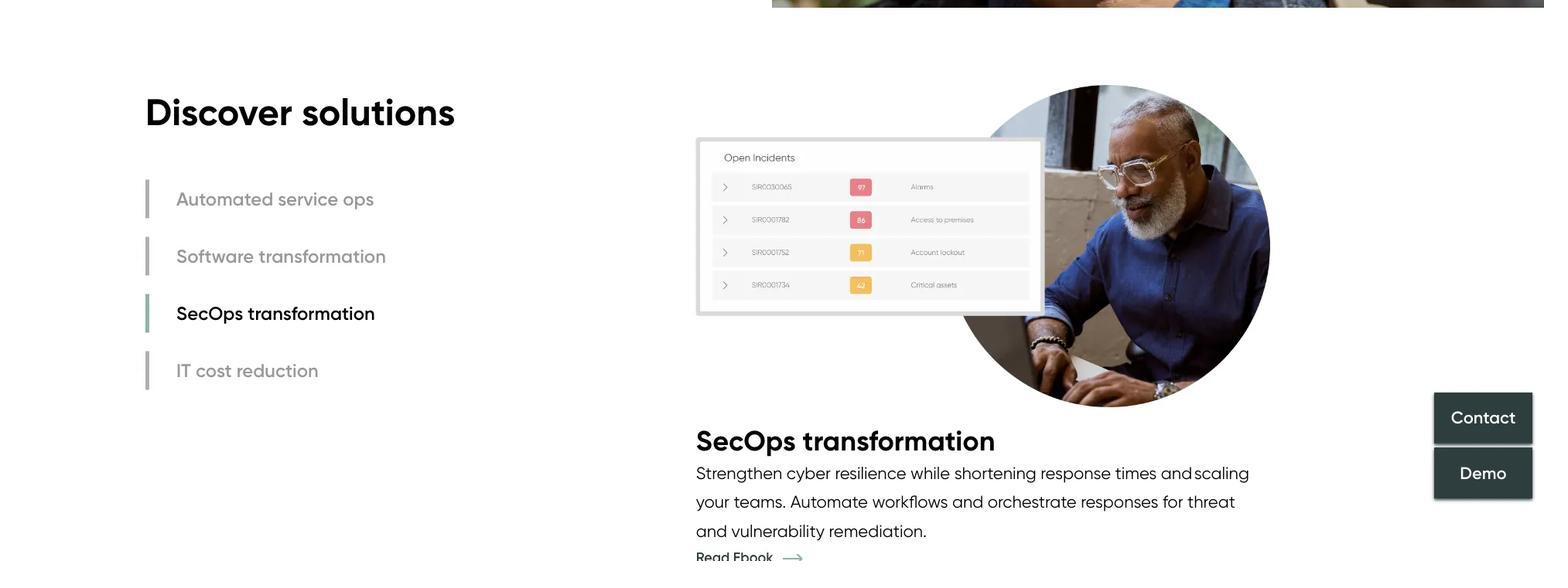 Task type: vqa. For each thing, say whether or not it's contained in the screenshot.
'your'
yes



Task type: describe. For each thing, give the bounding box(es) containing it.
cost
[[196, 359, 232, 382]]

software transformation
[[176, 245, 386, 268]]

contact link
[[1434, 393, 1533, 444]]

1 horizontal spatial and
[[952, 492, 984, 513]]

for
[[1163, 492, 1183, 513]]

vulnerability
[[731, 521, 825, 542]]

your
[[696, 492, 730, 513]]

service
[[278, 187, 338, 210]]

threat
[[1188, 492, 1235, 513]]

transformation for software transformation
[[259, 245, 386, 268]]

responses
[[1081, 492, 1159, 513]]

shortening
[[954, 463, 1037, 484]]

ops
[[343, 187, 374, 210]]

remediation.
[[829, 521, 927, 542]]

0 horizontal spatial and
[[696, 521, 727, 542]]

automation and orchestration improve threat response image
[[696, 70, 1271, 423]]

orchestrate
[[988, 492, 1077, 513]]

secops transformation strengthen cyber resilience while shortening response times and scaling your teams. automate workflows and orchestrate responses for threat and vulnerability remediation.
[[696, 424, 1249, 542]]

transformation for secops transformation strengthen cyber resilience while shortening response times and scaling your teams. automate workflows and orchestrate responses for threat and vulnerability remediation.
[[803, 424, 995, 458]]

teams.
[[734, 492, 786, 513]]

software transformation link
[[145, 237, 390, 276]]

contact
[[1451, 408, 1516, 429]]

times
[[1115, 463, 1157, 484]]

cyber
[[787, 463, 831, 484]]



Task type: locate. For each thing, give the bounding box(es) containing it.
and down shortening
[[952, 492, 984, 513]]

resilience
[[835, 463, 906, 484]]

secops for secops transformation strengthen cyber resilience while shortening response times and scaling your teams. automate workflows and orchestrate responses for threat and vulnerability remediation.
[[696, 424, 796, 458]]

1 horizontal spatial secops
[[696, 424, 796, 458]]

transformation
[[259, 245, 386, 268], [248, 302, 375, 325], [803, 424, 995, 458]]

and down your
[[696, 521, 727, 542]]

transformation up resilience
[[803, 424, 995, 458]]

transformation down service
[[259, 245, 386, 268]]

0 vertical spatial transformation
[[259, 245, 386, 268]]

secops transformation
[[176, 302, 375, 325]]

while
[[911, 463, 950, 484]]

software
[[176, 245, 254, 268]]

discover
[[145, 89, 292, 135]]

secops up strengthen at bottom
[[696, 424, 796, 458]]

and scaling
[[1161, 463, 1249, 484]]

transformation down software transformation
[[248, 302, 375, 325]]

secops
[[176, 302, 243, 325], [696, 424, 796, 458]]

it
[[176, 359, 191, 382]]

it cost reduction
[[176, 359, 319, 382]]

workflows
[[872, 492, 948, 513]]

secops inside 'secops transformation strengthen cyber resilience while shortening response times and scaling your teams. automate workflows and orchestrate responses for threat and vulnerability remediation.'
[[696, 424, 796, 458]]

it cost reduction link
[[145, 352, 390, 390]]

strengthen
[[696, 463, 782, 484]]

streamline service delivery for technology excellence image
[[0, 0, 1544, 8], [0, 0, 1544, 8]]

and
[[952, 492, 984, 513], [696, 521, 727, 542]]

solutions
[[302, 89, 455, 135]]

2 vertical spatial transformation
[[803, 424, 995, 458]]

automated
[[176, 187, 273, 210]]

1 vertical spatial secops
[[696, 424, 796, 458]]

secops up cost
[[176, 302, 243, 325]]

reduction
[[236, 359, 319, 382]]

0 vertical spatial secops
[[176, 302, 243, 325]]

automated service ops link
[[145, 180, 390, 218]]

0 vertical spatial and
[[952, 492, 984, 513]]

secops for secops transformation
[[176, 302, 243, 325]]

transformation for secops transformation
[[248, 302, 375, 325]]

0 horizontal spatial secops
[[176, 302, 243, 325]]

1 vertical spatial transformation
[[248, 302, 375, 325]]

transformation inside 'secops transformation strengthen cyber resilience while shortening response times and scaling your teams. automate workflows and orchestrate responses for threat and vulnerability remediation.'
[[803, 424, 995, 458]]

automate
[[791, 492, 868, 513]]

response
[[1041, 463, 1111, 484]]

demo link
[[1434, 448, 1533, 499]]

1 vertical spatial and
[[696, 521, 727, 542]]

demo
[[1460, 463, 1507, 484]]

automated service ops
[[176, 187, 374, 210]]

discover solutions
[[145, 89, 455, 135]]

secops transformation link
[[145, 294, 390, 333]]



